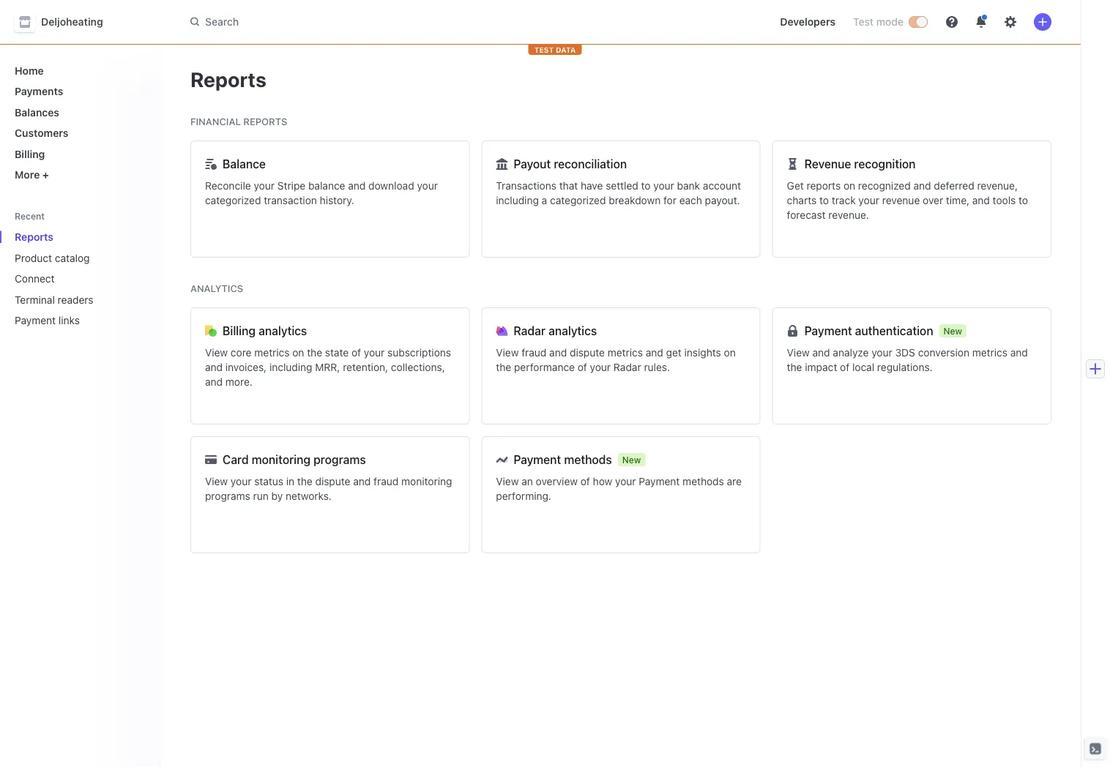 Task type: locate. For each thing, give the bounding box(es) containing it.
including left the mrr,
[[270, 362, 312, 374]]

of
[[352, 347, 361, 359], [578, 362, 587, 374], [840, 362, 850, 374], [581, 476, 590, 488]]

1 horizontal spatial methods
[[683, 476, 724, 488]]

your up 'retention,'
[[364, 347, 385, 359]]

1 horizontal spatial to
[[820, 194, 829, 207]]

dispute
[[570, 347, 605, 359], [315, 476, 351, 488]]

programs left run
[[205, 490, 250, 503]]

1 horizontal spatial including
[[496, 194, 539, 207]]

radar analytics
[[514, 324, 597, 338]]

transactions that have settled to your bank account including a categorized breakdown for each payout.
[[496, 180, 741, 207]]

0 horizontal spatial categorized
[[205, 194, 261, 207]]

your down recognized
[[859, 194, 880, 207]]

analytics up 'invoices,'
[[259, 324, 307, 338]]

1 vertical spatial radar
[[614, 362, 642, 374]]

1 vertical spatial including
[[270, 362, 312, 374]]

revenue.
[[829, 209, 869, 221]]

0 horizontal spatial on
[[293, 347, 304, 359]]

reconciliation
[[554, 157, 627, 171]]

test
[[853, 16, 874, 28]]

dispute up networks.
[[315, 476, 351, 488]]

payment down "terminal"
[[15, 315, 56, 327]]

of inside view an overview of how your payment methods are performing.
[[581, 476, 590, 488]]

recognition
[[855, 157, 916, 171]]

terminal readers
[[15, 294, 93, 306]]

on right insights
[[724, 347, 736, 359]]

by
[[272, 490, 283, 503]]

1 vertical spatial new
[[623, 455, 641, 465]]

to inside transactions that have settled to your bank account including a categorized breakdown for each payout.
[[641, 180, 651, 192]]

0 vertical spatial programs
[[314, 453, 366, 467]]

0 vertical spatial monitoring
[[252, 453, 311, 467]]

balance
[[223, 157, 266, 171]]

billing for billing analytics
[[223, 324, 256, 338]]

view left core
[[205, 347, 228, 359]]

the right the in
[[297, 476, 313, 488]]

0 vertical spatial reports
[[190, 67, 266, 91]]

billing up core
[[223, 324, 256, 338]]

of down analyze
[[840, 362, 850, 374]]

customers
[[15, 127, 68, 139]]

1 horizontal spatial on
[[724, 347, 736, 359]]

2 categorized from the left
[[550, 194, 606, 207]]

more.
[[226, 376, 253, 388]]

view for payment authentication
[[787, 347, 810, 359]]

analytics up performance
[[549, 324, 597, 338]]

payment up analyze
[[805, 324, 852, 338]]

core
[[231, 347, 252, 359]]

on
[[844, 180, 856, 192], [293, 347, 304, 359], [724, 347, 736, 359]]

your
[[254, 180, 275, 192], [417, 180, 438, 192], [654, 180, 675, 192], [859, 194, 880, 207], [364, 347, 385, 359], [872, 347, 893, 359], [590, 362, 611, 374], [231, 476, 252, 488], [615, 476, 636, 488]]

view inside view fraud and dispute metrics and get insights on the performance of your radar rules.
[[496, 347, 519, 359]]

payment inside 'recent' element
[[15, 315, 56, 327]]

of left 'how'
[[581, 476, 590, 488]]

to up breakdown
[[641, 180, 651, 192]]

0 vertical spatial including
[[496, 194, 539, 207]]

payment up an
[[514, 453, 561, 467]]

categorized down that
[[550, 194, 606, 207]]

1 vertical spatial monitoring
[[402, 476, 452, 488]]

1 vertical spatial dispute
[[315, 476, 351, 488]]

monitoring inside view your status in the dispute and fraud monitoring programs run by networks.
[[402, 476, 452, 488]]

2 horizontal spatial metrics
[[973, 347, 1008, 359]]

new up conversion
[[944, 326, 963, 336]]

0 vertical spatial new
[[944, 326, 963, 336]]

dispute down 'radar analytics'
[[570, 347, 605, 359]]

the up the mrr,
[[307, 347, 322, 359]]

0 horizontal spatial new
[[623, 455, 641, 465]]

2 metrics from the left
[[608, 347, 643, 359]]

methods
[[564, 453, 612, 467], [683, 476, 724, 488]]

mrr,
[[315, 362, 340, 374]]

0 vertical spatial fraud
[[522, 347, 547, 359]]

on left "state" on the left of the page
[[293, 347, 304, 359]]

and inside reconcile your stripe balance and download your categorized transaction history.
[[348, 180, 366, 192]]

reports up the financial reports
[[190, 67, 266, 91]]

on inside get reports on recognized and deferred revenue, charts to track your revenue over time, and tools to forecast revenue.
[[844, 180, 856, 192]]

card
[[223, 453, 249, 467]]

reports up product in the top of the page
[[15, 231, 53, 243]]

including down transactions
[[496, 194, 539, 207]]

retention,
[[343, 362, 388, 374]]

radar up performance
[[514, 324, 546, 338]]

0 horizontal spatial to
[[641, 180, 651, 192]]

payment links link
[[9, 309, 129, 333]]

of up 'retention,'
[[352, 347, 361, 359]]

of inside view and analyze your 3ds conversion metrics and the impact of local regulations.
[[840, 362, 850, 374]]

1 metrics from the left
[[254, 347, 290, 359]]

1 horizontal spatial metrics
[[608, 347, 643, 359]]

view up performance
[[496, 347, 519, 359]]

stripe
[[277, 180, 306, 192]]

analytics
[[259, 324, 307, 338], [549, 324, 597, 338]]

metrics
[[254, 347, 290, 359], [608, 347, 643, 359], [973, 347, 1008, 359]]

status
[[254, 476, 283, 488]]

analytics for billing analytics
[[259, 324, 307, 338]]

1 vertical spatial billing
[[223, 324, 256, 338]]

card monitoring programs
[[223, 453, 366, 467]]

recent element
[[0, 225, 161, 333]]

payment links
[[15, 315, 80, 327]]

view up impact
[[787, 347, 810, 359]]

recognized
[[858, 180, 911, 192]]

the
[[307, 347, 322, 359], [496, 362, 511, 374], [787, 362, 803, 374], [297, 476, 313, 488]]

programs up view your status in the dispute and fraud monitoring programs run by networks.
[[314, 453, 366, 467]]

to right tools
[[1019, 194, 1029, 207]]

metrics down billing analytics
[[254, 347, 290, 359]]

insights
[[685, 347, 721, 359]]

categorized
[[205, 194, 261, 207], [550, 194, 606, 207]]

2 horizontal spatial on
[[844, 180, 856, 192]]

your inside view your status in the dispute and fraud monitoring programs run by networks.
[[231, 476, 252, 488]]

your inside transactions that have settled to your bank account including a categorized breakdown for each payout.
[[654, 180, 675, 192]]

1 horizontal spatial new
[[944, 326, 963, 336]]

payment for payment methods
[[514, 453, 561, 467]]

payment right 'how'
[[639, 476, 680, 488]]

1 horizontal spatial analytics
[[549, 324, 597, 338]]

2 horizontal spatial to
[[1019, 194, 1029, 207]]

view inside view core metrics on the state of your subscriptions and invoices, including mrr, retention, collections, and more.
[[205, 347, 228, 359]]

1 horizontal spatial categorized
[[550, 194, 606, 207]]

the left impact
[[787, 362, 803, 374]]

home
[[15, 64, 44, 77]]

product catalog
[[15, 252, 90, 264]]

your down card
[[231, 476, 252, 488]]

product
[[15, 252, 52, 264]]

more
[[15, 169, 40, 181]]

product catalog link
[[9, 246, 129, 270]]

search
[[205, 16, 239, 28]]

balances
[[15, 106, 59, 118]]

deljoheating button
[[15, 12, 118, 32]]

fraud
[[522, 347, 547, 359], [374, 476, 399, 488]]

revenue
[[805, 157, 852, 171]]

the left performance
[[496, 362, 511, 374]]

radar inside view fraud and dispute metrics and get insights on the performance of your radar rules.
[[614, 362, 642, 374]]

readers
[[58, 294, 93, 306]]

metrics right conversion
[[973, 347, 1008, 359]]

reports inside 'recent' element
[[15, 231, 53, 243]]

your right performance
[[590, 362, 611, 374]]

conversion
[[918, 347, 970, 359]]

charts
[[787, 194, 817, 207]]

radar
[[514, 324, 546, 338], [614, 362, 642, 374]]

time,
[[946, 194, 970, 207]]

1 horizontal spatial billing
[[223, 324, 256, 338]]

view down card
[[205, 476, 228, 488]]

0 horizontal spatial billing
[[15, 148, 45, 160]]

recent navigation links element
[[0, 210, 161, 333]]

your left stripe
[[254, 180, 275, 192]]

of right performance
[[578, 362, 587, 374]]

view left an
[[496, 476, 519, 488]]

0 vertical spatial radar
[[514, 324, 546, 338]]

0 vertical spatial dispute
[[570, 347, 605, 359]]

1 horizontal spatial dispute
[[570, 347, 605, 359]]

settings image
[[1005, 16, 1017, 28]]

0 horizontal spatial including
[[270, 362, 312, 374]]

1 analytics from the left
[[259, 324, 307, 338]]

download
[[369, 180, 414, 192]]

+
[[42, 169, 49, 181]]

billing
[[15, 148, 45, 160], [223, 324, 256, 338]]

to down 'reports'
[[820, 194, 829, 207]]

customers link
[[9, 121, 149, 145]]

payment for payment links
[[15, 315, 56, 327]]

how
[[593, 476, 613, 488]]

subscriptions
[[388, 347, 451, 359]]

of inside view fraud and dispute metrics and get insights on the performance of your radar rules.
[[578, 362, 587, 374]]

0 horizontal spatial metrics
[[254, 347, 290, 359]]

test data
[[535, 45, 576, 54]]

analytics for radar analytics
[[549, 324, 597, 338]]

methods up 'how'
[[564, 453, 612, 467]]

view for card monitoring programs
[[205, 476, 228, 488]]

methods inside view an overview of how your payment methods are performing.
[[683, 476, 724, 488]]

your inside view an overview of how your payment methods are performing.
[[615, 476, 636, 488]]

metrics left get
[[608, 347, 643, 359]]

billing inside billing link
[[15, 148, 45, 160]]

1 vertical spatial fraud
[[374, 476, 399, 488]]

reports
[[807, 180, 841, 192]]

reports up balance
[[243, 116, 287, 127]]

billing up more +
[[15, 148, 45, 160]]

1 vertical spatial programs
[[205, 490, 250, 503]]

view inside view your status in the dispute and fraud monitoring programs run by networks.
[[205, 476, 228, 488]]

deferred
[[934, 180, 975, 192]]

0 horizontal spatial analytics
[[259, 324, 307, 338]]

1 vertical spatial methods
[[683, 476, 724, 488]]

1 horizontal spatial radar
[[614, 362, 642, 374]]

fraud inside view your status in the dispute and fraud monitoring programs run by networks.
[[374, 476, 399, 488]]

your inside get reports on recognized and deferred revenue, charts to track your revenue over time, and tools to forecast revenue.
[[859, 194, 880, 207]]

0 vertical spatial billing
[[15, 148, 45, 160]]

metrics inside view core metrics on the state of your subscriptions and invoices, including mrr, retention, collections, and more.
[[254, 347, 290, 359]]

0 horizontal spatial programs
[[205, 490, 250, 503]]

on up track
[[844, 180, 856, 192]]

regulations.
[[878, 362, 933, 374]]

2 analytics from the left
[[549, 324, 597, 338]]

0 horizontal spatial methods
[[564, 453, 612, 467]]

1 horizontal spatial monitoring
[[402, 476, 452, 488]]

view inside view an overview of how your payment methods are performing.
[[496, 476, 519, 488]]

financial reports
[[190, 116, 287, 127]]

Search text field
[[182, 9, 595, 35]]

core navigation links element
[[9, 59, 149, 187]]

0 horizontal spatial radar
[[514, 324, 546, 338]]

1 horizontal spatial fraud
[[522, 347, 547, 359]]

on inside view core metrics on the state of your subscriptions and invoices, including mrr, retention, collections, and more.
[[293, 347, 304, 359]]

your right 'how'
[[615, 476, 636, 488]]

account
[[703, 180, 741, 192]]

your up for
[[654, 180, 675, 192]]

view
[[205, 347, 228, 359], [496, 347, 519, 359], [787, 347, 810, 359], [205, 476, 228, 488], [496, 476, 519, 488]]

on inside view fraud and dispute metrics and get insights on the performance of your radar rules.
[[724, 347, 736, 359]]

run
[[253, 490, 269, 503]]

radar left rules.
[[614, 362, 642, 374]]

0 horizontal spatial dispute
[[315, 476, 351, 488]]

methods left are on the bottom
[[683, 476, 724, 488]]

view inside view and analyze your 3ds conversion metrics and the impact of local regulations.
[[787, 347, 810, 359]]

categorized down reconcile
[[205, 194, 261, 207]]

0 horizontal spatial fraud
[[374, 476, 399, 488]]

an
[[522, 476, 533, 488]]

2 vertical spatial reports
[[15, 231, 53, 243]]

reports
[[190, 67, 266, 91], [243, 116, 287, 127], [15, 231, 53, 243]]

view for billing analytics
[[205, 347, 228, 359]]

your left 3ds at the right
[[872, 347, 893, 359]]

settled
[[606, 180, 639, 192]]

1 categorized from the left
[[205, 194, 261, 207]]

new up view an overview of how your payment methods are performing.
[[623, 455, 641, 465]]

3 metrics from the left
[[973, 347, 1008, 359]]



Task type: describe. For each thing, give the bounding box(es) containing it.
your inside view and analyze your 3ds conversion metrics and the impact of local regulations.
[[872, 347, 893, 359]]

view your status in the dispute and fraud monitoring programs run by networks.
[[205, 476, 452, 503]]

impact
[[805, 362, 838, 374]]

revenue,
[[978, 180, 1018, 192]]

over
[[923, 194, 944, 207]]

bank
[[677, 180, 700, 192]]

1 horizontal spatial programs
[[314, 453, 366, 467]]

the inside view core metrics on the state of your subscriptions and invoices, including mrr, retention, collections, and more.
[[307, 347, 322, 359]]

payments link
[[9, 79, 149, 103]]

local
[[853, 362, 875, 374]]

mode
[[877, 16, 904, 28]]

payment methods
[[514, 453, 612, 467]]

payment inside view an overview of how your payment methods are performing.
[[639, 476, 680, 488]]

track
[[832, 194, 856, 207]]

reconcile your stripe balance and download your categorized transaction history.
[[205, 180, 438, 207]]

categorized inside reconcile your stripe balance and download your categorized transaction history.
[[205, 194, 261, 207]]

transactions
[[496, 180, 557, 192]]

history.
[[320, 194, 354, 207]]

the inside view and analyze your 3ds conversion metrics and the impact of local regulations.
[[787, 362, 803, 374]]

data
[[556, 45, 576, 54]]

payout
[[514, 157, 551, 171]]

balances link
[[9, 100, 149, 124]]

categorized inside transactions that have settled to your bank account including a categorized breakdown for each payout.
[[550, 194, 606, 207]]

analytics
[[190, 283, 243, 294]]

transaction
[[264, 194, 317, 207]]

terminal
[[15, 294, 55, 306]]

breakdown
[[609, 194, 661, 207]]

state
[[325, 347, 349, 359]]

links
[[58, 315, 80, 327]]

fraud inside view fraud and dispute metrics and get insights on the performance of your radar rules.
[[522, 347, 547, 359]]

tools
[[993, 194, 1016, 207]]

0 horizontal spatial monitoring
[[252, 453, 311, 467]]

revenue
[[883, 194, 920, 207]]

programs inside view your status in the dispute and fraud monitoring programs run by networks.
[[205, 490, 250, 503]]

that
[[559, 180, 578, 192]]

reconcile
[[205, 180, 251, 192]]

forecast
[[787, 209, 826, 221]]

notifications image
[[976, 16, 988, 28]]

dispute inside view your status in the dispute and fraud monitoring programs run by networks.
[[315, 476, 351, 488]]

help image
[[946, 16, 958, 28]]

view for radar analytics
[[496, 347, 519, 359]]

billing analytics
[[223, 324, 307, 338]]

view core metrics on the state of your subscriptions and invoices, including mrr, retention, collections, and more.
[[205, 347, 451, 388]]

the inside view fraud and dispute metrics and get insights on the performance of your radar rules.
[[496, 362, 511, 374]]

recent
[[15, 211, 45, 221]]

collections,
[[391, 362, 445, 374]]

3ds
[[896, 347, 916, 359]]

including inside view core metrics on the state of your subscriptions and invoices, including mrr, retention, collections, and more.
[[270, 362, 312, 374]]

your inside view core metrics on the state of your subscriptions and invoices, including mrr, retention, collections, and more.
[[364, 347, 385, 359]]

and inside view your status in the dispute and fraud monitoring programs run by networks.
[[353, 476, 371, 488]]

home link
[[9, 59, 149, 82]]

for
[[664, 194, 677, 207]]

rules.
[[644, 362, 670, 374]]

metrics inside view fraud and dispute metrics and get insights on the performance of your radar rules.
[[608, 347, 643, 359]]

payment authentication
[[805, 324, 934, 338]]

view an overview of how your payment methods are performing.
[[496, 476, 742, 503]]

analyze
[[833, 347, 869, 359]]

new for payment authentication
[[944, 326, 963, 336]]

your inside view fraud and dispute metrics and get insights on the performance of your radar rules.
[[590, 362, 611, 374]]

0 vertical spatial methods
[[564, 453, 612, 467]]

metrics inside view and analyze your 3ds conversion metrics and the impact of local regulations.
[[973, 347, 1008, 359]]

terminal readers link
[[9, 288, 129, 312]]

a
[[542, 194, 547, 207]]

payout reconciliation
[[514, 157, 627, 171]]

payment for payment authentication
[[805, 324, 852, 338]]

catalog
[[55, 252, 90, 264]]

reports link
[[9, 225, 129, 249]]

get reports on recognized and deferred revenue, charts to track your revenue over time, and tools to forecast revenue.
[[787, 180, 1029, 221]]

invoices,
[[226, 362, 267, 374]]

connect
[[15, 273, 55, 285]]

connect link
[[9, 267, 129, 291]]

get
[[666, 347, 682, 359]]

performing.
[[496, 490, 552, 503]]

1 vertical spatial reports
[[243, 116, 287, 127]]

view for payment methods
[[496, 476, 519, 488]]

payout.
[[705, 194, 740, 207]]

are
[[727, 476, 742, 488]]

developers
[[780, 16, 836, 28]]

overview
[[536, 476, 578, 488]]

including inside transactions that have settled to your bank account including a categorized breakdown for each payout.
[[496, 194, 539, 207]]

developers link
[[775, 10, 842, 34]]

the inside view your status in the dispute and fraud monitoring programs run by networks.
[[297, 476, 313, 488]]

performance
[[514, 362, 575, 374]]

financial
[[190, 116, 241, 127]]

payments
[[15, 85, 63, 97]]

more +
[[15, 169, 49, 181]]

billing link
[[9, 142, 149, 166]]

of inside view core metrics on the state of your subscriptions and invoices, including mrr, retention, collections, and more.
[[352, 347, 361, 359]]

test
[[535, 45, 554, 54]]

dispute inside view fraud and dispute metrics and get insights on the performance of your radar rules.
[[570, 347, 605, 359]]

in
[[286, 476, 295, 488]]

new for payment methods
[[623, 455, 641, 465]]

have
[[581, 180, 603, 192]]

authentication
[[855, 324, 934, 338]]

your right download
[[417, 180, 438, 192]]

get
[[787, 180, 804, 192]]

billing for billing
[[15, 148, 45, 160]]

Search search field
[[182, 9, 595, 35]]

view fraud and dispute metrics and get insights on the performance of your radar rules.
[[496, 347, 736, 374]]

networks.
[[286, 490, 332, 503]]



Task type: vqa. For each thing, say whether or not it's contained in the screenshot.
connect link
yes



